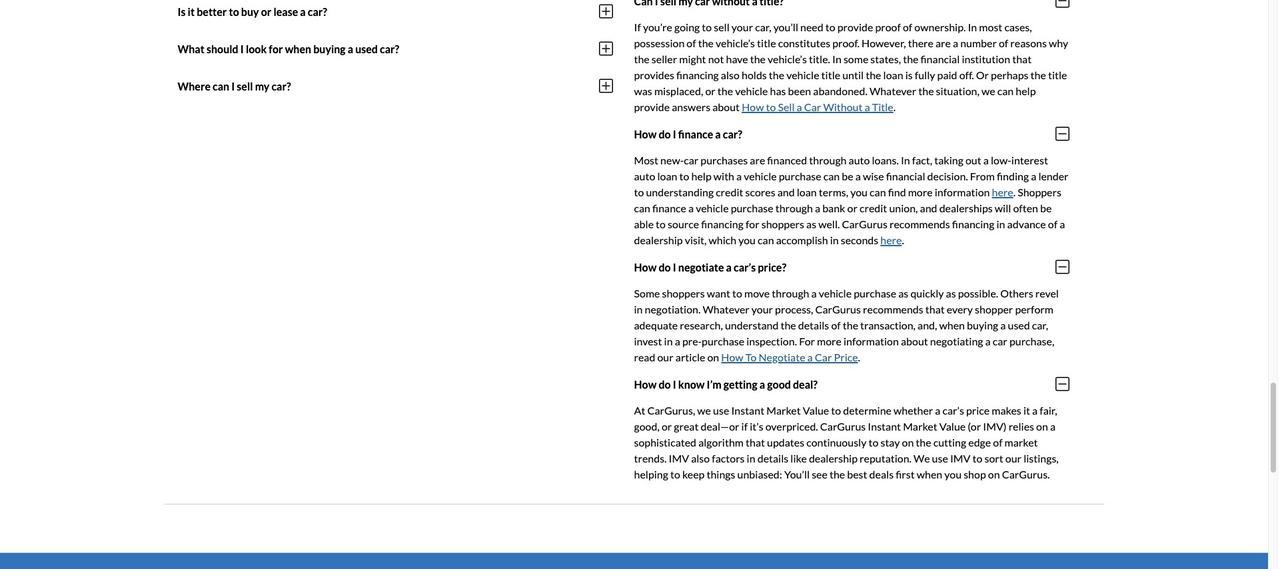 Task type: describe. For each thing, give the bounding box(es) containing it.
how do i know i'm getting a good deal? button
[[634, 366, 1070, 404]]

car's inside dropdown button
[[734, 261, 756, 274]]

imv)
[[984, 421, 1007, 434]]

holds
[[742, 69, 767, 82]]

car for without
[[805, 101, 822, 114]]

better
[[197, 5, 227, 18]]

taking
[[935, 154, 964, 167]]

car for price
[[815, 352, 832, 364]]

be inside most new-car purchases are financed through auto loans. in fact, taking out a low-interest auto loan to help with a vehicle purchase can be a wise financial decision. from finding a lender to understanding credit scores and loan terms, you can find more information
[[842, 170, 854, 183]]

continuously
[[807, 437, 867, 450]]

how for how do i negotiate a car's price?
[[634, 261, 657, 274]]

car? down 'is it better to buy or lease a car?' dropdown button
[[380, 43, 400, 55]]

financing up the which
[[701, 218, 744, 231]]

to right going
[[702, 21, 712, 34]]

your inside "some shoppers want to move through a vehicle purchase as quickly as possible. others revel in negotiation. whatever your process, cargurus recommends that every shopper perform adequate research, understand the details of the transaction, and, when buying a used car, invest in a pre-purchase inspection. for more information about negotiating a car purchase, read our article on"
[[752, 304, 773, 316]]

as inside . shoppers can finance a vehicle purchase through a bank or credit union, and dealerships will often be able to source financing for shoppers as well. cargurus recommends financing in advance of a dealership visit, which you can accomplish in seconds
[[807, 218, 817, 231]]

to
[[746, 352, 757, 364]]

a right sell
[[797, 101, 802, 114]]

getting
[[724, 379, 758, 391]]

in down well.
[[830, 234, 839, 247]]

answers
[[672, 101, 711, 114]]

whatever inside "some shoppers want to move through a vehicle purchase as quickly as possible. others revel in negotiation. whatever your process, cargurus recommends that every shopper perform adequate research, understand the details of the transaction, and, when buying a used car, invest in a pre-purchase inspection. for more information about negotiating a car purchase, read our article on"
[[703, 304, 750, 316]]

or inside 'is it better to buy or lease a car?' dropdown button
[[261, 5, 272, 18]]

or inside at cargurus, we use instant market value to determine whether a car's price makes it a fair, good, or great deal—or if it's overpriced. cargurus instant market value (or imv) relies on a sophisticated algorithm that updates continuously to stay on the cutting edge of market trends. imv also factors in details like dealership reputation. we use imv to sort our listings, helping to keep things unbiased: you'll see the best deals first when you shop on cargurus.
[[662, 421, 672, 434]]

we inside if you're going to sell your car, you'll need to provide proof of ownership. in most cases, possession of the vehicle's title constitutes proof. however, there are a number of reasons why the seller might not have the vehicle's title. in some states, the financial institution that provides financing also holds the vehicle title until the loan is fully paid off. or perhaps the title was misplaced, or the vehicle has been abandoned. whatever the situation, we can help provide answers about
[[982, 85, 996, 98]]

car, inside if you're going to sell your car, you'll need to provide proof of ownership. in most cases, possession of the vehicle's title constitutes proof. however, there are a number of reasons why the seller might not have the vehicle's title. in some states, the financial institution that provides financing also holds the vehicle title until the loan is fully paid off. or perhaps the title was misplaced, or the vehicle has been abandoned. whatever the situation, we can help provide answers about
[[755, 21, 772, 34]]

vehicle inside . shoppers can finance a vehicle purchase through a bank or credit union, and dealerships will often be able to source financing for shoppers as well. cargurus recommends financing in advance of a dealership visit, which you can accomplish in seconds
[[696, 202, 729, 215]]

when inside "some shoppers want to move through a vehicle purchase as quickly as possible. others revel in negotiation. whatever your process, cargurus recommends that every shopper perform adequate research, understand the details of the transaction, and, when buying a used car, invest in a pre-purchase inspection. for more information about negotiating a car purchase, read our article on"
[[940, 320, 965, 332]]

misplaced,
[[655, 85, 704, 98]]

be inside . shoppers can finance a vehicle purchase through a bank or credit union, and dealerships will often be able to source financing for shoppers as well. cargurus recommends financing in advance of a dealership visit, which you can accomplish in seconds
[[1041, 202, 1052, 215]]

helping
[[634, 469, 669, 482]]

a down for
[[808, 352, 813, 364]]

where can i sell my car?
[[178, 80, 291, 93]]

the up not
[[698, 37, 714, 50]]

how for how to negotiate a car price .
[[722, 352, 744, 364]]

recommends inside . shoppers can finance a vehicle purchase through a bank or credit union, and dealerships will often be able to source financing for shoppers as well. cargurus recommends financing in advance of a dealership visit, which you can accomplish in seconds
[[890, 218, 950, 231]]

a right out
[[984, 154, 989, 167]]

cargurus,
[[648, 405, 696, 418]]

constitutes
[[778, 37, 831, 50]]

market
[[1005, 437, 1038, 450]]

well.
[[819, 218, 840, 231]]

every
[[947, 304, 973, 316]]

been
[[788, 85, 811, 98]]

a right whether
[[936, 405, 941, 418]]

0 vertical spatial use
[[713, 405, 730, 418]]

look
[[246, 43, 267, 55]]

shopper
[[975, 304, 1014, 316]]

i for finance
[[673, 128, 677, 141]]

how do i negotiate a car's price? button
[[634, 249, 1070, 286]]

whatever inside if you're going to sell your car, you'll need to provide proof of ownership. in most cases, possession of the vehicle's title constitutes proof. however, there are a number of reasons why the seller might not have the vehicle's title. in some states, the financial institution that provides financing also holds the vehicle title until the loan is fully paid off. or perhaps the title was misplaced, or the vehicle has been abandoned. whatever the situation, we can help provide answers about
[[870, 85, 917, 98]]

sell
[[778, 101, 795, 114]]

the up provides
[[634, 53, 650, 66]]

to left stay
[[869, 437, 879, 450]]

price
[[967, 405, 990, 418]]

a down the which
[[726, 261, 732, 274]]

we
[[914, 453, 930, 466]]

i for know
[[673, 379, 677, 391]]

a down fair, on the right of the page
[[1051, 421, 1056, 434]]

reputation.
[[860, 453, 912, 466]]

0 horizontal spatial here link
[[881, 234, 902, 247]]

fact,
[[913, 154, 933, 167]]

to right need
[[826, 21, 836, 34]]

purchase down research,
[[702, 336, 745, 348]]

the down states,
[[866, 69, 882, 82]]

you inside most new-car purchases are financed through auto loans. in fact, taking out a low-interest auto loan to help with a vehicle purchase can be a wise financial decision. from finding a lender to understanding credit scores and loan terms, you can find more information
[[851, 186, 868, 199]]

in down some
[[634, 304, 643, 316]]

1 horizontal spatial value
[[940, 421, 966, 434]]

with
[[714, 170, 735, 183]]

a left wise
[[856, 170, 861, 183]]

that inside if you're going to sell your car, you'll need to provide proof of ownership. in most cases, possession of the vehicle's title constitutes proof. however, there are a number of reasons why the seller might not have the vehicle's title. in some states, the financial institution that provides financing also holds the vehicle title until the loan is fully paid off. or perhaps the title was misplaced, or the vehicle has been abandoned. whatever the situation, we can help provide answers about
[[1013, 53, 1032, 66]]

need
[[801, 21, 824, 34]]

of up might
[[687, 37, 696, 50]]

a right with at the right
[[737, 170, 742, 183]]

a right advance at right top
[[1060, 218, 1066, 231]]

the right perhaps
[[1031, 69, 1047, 82]]

1 vertical spatial loan
[[658, 170, 678, 183]]

2 vertical spatial loan
[[797, 186, 817, 199]]

proof.
[[833, 37, 860, 50]]

when inside dropdown button
[[285, 43, 311, 55]]

in down the adequate
[[664, 336, 673, 348]]

recommends inside "some shoppers want to move through a vehicle purchase as quickly as possible. others revel in negotiation. whatever your process, cargurus recommends that every shopper perform adequate research, understand the details of the transaction, and, when buying a used car, invest in a pre-purchase inspection. for more information about negotiating a car purchase, read our article on"
[[863, 304, 924, 316]]

. down states,
[[894, 101, 896, 114]]

going
[[675, 21, 700, 34]]

however,
[[862, 37, 906, 50]]

vehicle inside most new-car purchases are financed through auto loans. in fact, taking out a low-interest auto loan to help with a vehicle purchase can be a wise financial decision. from finding a lender to understanding credit scores and loan terms, you can find more information
[[744, 170, 777, 183]]

pre-
[[683, 336, 702, 348]]

vehicle down the holds
[[735, 85, 768, 98]]

price
[[834, 352, 858, 364]]

abandoned.
[[814, 85, 868, 98]]

0 horizontal spatial title
[[757, 37, 776, 50]]

most
[[980, 21, 1003, 34]]

on down fair, on the right of the page
[[1037, 421, 1049, 434]]

interest
[[1012, 154, 1049, 167]]

might
[[680, 53, 706, 66]]

on right stay
[[902, 437, 914, 450]]

stay
[[881, 437, 900, 450]]

of down the most
[[999, 37, 1009, 50]]

can down wise
[[870, 186, 886, 199]]

0 horizontal spatial provide
[[634, 101, 670, 114]]

institution
[[962, 53, 1011, 66]]

source
[[668, 218, 699, 231]]

to up the able
[[634, 186, 644, 199]]

plus square image
[[599, 78, 613, 94]]

your inside if you're going to sell your car, you'll need to provide proof of ownership. in most cases, possession of the vehicle's title constitutes proof. however, there are a number of reasons why the seller might not have the vehicle's title. in some states, the financial institution that provides financing also holds the vehicle title until the loan is fully paid off. or perhaps the title was misplaced, or the vehicle has been abandoned. whatever the situation, we can help provide answers about
[[732, 21, 753, 34]]

a down interest
[[1031, 170, 1037, 183]]

scores
[[746, 186, 776, 199]]

it inside dropdown button
[[188, 5, 195, 18]]

to down 'edge'
[[973, 453, 983, 466]]

lender
[[1039, 170, 1069, 183]]

visit,
[[685, 234, 707, 247]]

cutting
[[934, 437, 967, 450]]

where can i sell my car? button
[[178, 68, 613, 105]]

in down will
[[997, 218, 1006, 231]]

cargurus.
[[1002, 469, 1050, 482]]

whether
[[894, 405, 934, 418]]

financial inside if you're going to sell your car, you'll need to provide proof of ownership. in most cases, possession of the vehicle's title constitutes proof. however, there are a number of reasons why the seller might not have the vehicle's title. in some states, the financial institution that provides financing also holds the vehicle title until the loan is fully paid off. or perhaps the title was misplaced, or the vehicle has been abandoned. whatever the situation, we can help provide answers about
[[921, 53, 960, 66]]

a up source
[[689, 202, 694, 215]]

can up price?
[[758, 234, 774, 247]]

to down how do i know i'm getting a good deal? dropdown button
[[832, 405, 841, 418]]

to inside "some shoppers want to move through a vehicle purchase as quickly as possible. others revel in negotiation. whatever your process, cargurus recommends that every shopper perform adequate research, understand the details of the transaction, and, when buying a used car, invest in a pre-purchase inspection. for more information about negotiating a car purchase, read our article on"
[[733, 288, 743, 300]]

sophisticated
[[634, 437, 697, 450]]

the up the holds
[[750, 53, 766, 66]]

our inside "some shoppers want to move through a vehicle purchase as quickly as possible. others revel in negotiation. whatever your process, cargurus recommends that every shopper perform adequate research, understand the details of the transaction, and, when buying a used car, invest in a pre-purchase inspection. for more information about negotiating a car purchase, read our article on"
[[658, 352, 674, 364]]

which
[[709, 234, 737, 247]]

see
[[812, 469, 828, 482]]

finding
[[997, 170, 1029, 183]]

i'm
[[707, 379, 722, 391]]

sort
[[985, 453, 1004, 466]]

a right lease
[[300, 5, 306, 18]]

1 horizontal spatial vehicle's
[[768, 53, 807, 66]]

car inside most new-car purchases are financed through auto loans. in fact, taking out a low-interest auto loan to help with a vehicle purchase can be a wise financial decision. from finding a lender to understanding credit scores and loan terms, you can find more information
[[684, 154, 699, 167]]

my
[[255, 80, 270, 93]]

some shoppers want to move through a vehicle purchase as quickly as possible. others revel in negotiation. whatever your process, cargurus recommends that every shopper perform adequate research, understand the details of the transaction, and, when buying a used car, invest in a pre-purchase inspection. for more information about negotiating a car purchase, read our article on
[[634, 288, 1059, 364]]

loan inside if you're going to sell your car, you'll need to provide proof of ownership. in most cases, possession of the vehicle's title constitutes proof. however, there are a number of reasons why the seller might not have the vehicle's title. in some states, the financial institution that provides financing also holds the vehicle title until the loan is fully paid off. or perhaps the title was misplaced, or the vehicle has been abandoned. whatever the situation, we can help provide answers about
[[884, 69, 904, 82]]

reasons
[[1011, 37, 1047, 50]]

seconds
[[841, 234, 879, 247]]

our inside at cargurus, we use instant market value to determine whether a car's price makes it a fair, good, or great deal—or if it's overpriced. cargurus instant market value (or imv) relies on a sophisticated algorithm that updates continuously to stay on the cutting edge of market trends. imv also factors in details like dealership reputation. we use imv to sort our listings, helping to keep things unbiased: you'll see the best deals first when you shop on cargurus.
[[1006, 453, 1022, 466]]

car? up purchases
[[723, 128, 743, 141]]

shoppers
[[1018, 186, 1062, 199]]

for inside "what should i look for when buying a used car?" dropdown button
[[269, 43, 283, 55]]

read
[[634, 352, 656, 364]]

. down union, on the right of the page
[[902, 234, 905, 247]]

listings,
[[1024, 453, 1059, 466]]

vehicle inside "some shoppers want to move through a vehicle purchase as quickly as possible. others revel in negotiation. whatever your process, cargurus recommends that every shopper perform adequate research, understand the details of the transaction, and, when buying a used car, invest in a pre-purchase inspection. for more information about negotiating a car purchase, read our article on"
[[819, 288, 852, 300]]

when inside at cargurus, we use instant market value to determine whether a car's price makes it a fair, good, or great deal—or if it's overpriced. cargurus instant market value (or imv) relies on a sophisticated algorithm that updates continuously to stay on the cutting edge of market trends. imv also factors in details like dealership reputation. we use imv to sort our listings, helping to keep things unbiased: you'll see the best deals first when you shop on cargurus.
[[917, 469, 943, 482]]

financing inside if you're going to sell your car, you'll need to provide proof of ownership. in most cases, possession of the vehicle's title constitutes proof. however, there are a number of reasons why the seller might not have the vehicle's title. in some states, the financial institution that provides financing also holds the vehicle title until the loan is fully paid off. or perhaps the title was misplaced, or the vehicle has been abandoned. whatever the situation, we can help provide answers about
[[677, 69, 719, 82]]

the down process,
[[781, 320, 796, 332]]

best
[[848, 469, 868, 482]]

financing down dealerships
[[952, 218, 995, 231]]

buy
[[241, 5, 259, 18]]

a left bank
[[815, 202, 821, 215]]

a right negotiating
[[986, 336, 991, 348]]

a down 'is it better to buy or lease a car?' dropdown button
[[348, 43, 353, 55]]

it inside at cargurus, we use instant market value to determine whether a car's price makes it a fair, good, or great deal—or if it's overpriced. cargurus instant market value (or imv) relies on a sophisticated algorithm that updates continuously to stay on the cutting edge of market trends. imv also factors in details like dealership reputation. we use imv to sort our listings, helping to keep things unbiased: you'll see the best deals first when you shop on cargurus.
[[1024, 405, 1031, 418]]

dealership inside at cargurus, we use instant market value to determine whether a car's price makes it a fair, good, or great deal—or if it's overpriced. cargurus instant market value (or imv) relies on a sophisticated algorithm that updates continuously to stay on the cutting edge of market trends. imv also factors in details like dealership reputation. we use imv to sort our listings, helping to keep things unbiased: you'll see the best deals first when you shop on cargurus.
[[809, 453, 858, 466]]

car inside "some shoppers want to move through a vehicle purchase as quickly as possible. others revel in negotiation. whatever your process, cargurus recommends that every shopper perform adequate research, understand the details of the transaction, and, when buying a used car, invest in a pre-purchase inspection. for more information about negotiating a car purchase, read our article on"
[[993, 336, 1008, 348]]

at cargurus, we use instant market value to determine whether a car's price makes it a fair, good, or great deal—or if it's overpriced. cargurus instant market value (or imv) relies on a sophisticated algorithm that updates continuously to stay on the cutting edge of market trends. imv also factors in details like dealership reputation. we use imv to sort our listings, helping to keep things unbiased: you'll see the best deals first when you shop on cargurus.
[[634, 405, 1059, 482]]

to left sell
[[766, 101, 776, 114]]

loans.
[[872, 154, 899, 167]]

to up understanding
[[680, 170, 690, 183]]

0 vertical spatial here link
[[992, 186, 1014, 199]]

a left fair, on the right of the page
[[1033, 405, 1038, 418]]

deals
[[870, 469, 894, 482]]

a up process,
[[812, 288, 817, 300]]

the up price
[[843, 320, 859, 332]]

good
[[768, 379, 791, 391]]

0 vertical spatial instant
[[732, 405, 765, 418]]

states,
[[871, 53, 901, 66]]

cargurus inside at cargurus, we use instant market value to determine whether a car's price makes it a fair, good, or great deal—or if it's overpriced. cargurus instant market value (or imv) relies on a sophisticated algorithm that updates continuously to stay on the cutting edge of market trends. imv also factors in details like dealership reputation. we use imv to sort our listings, helping to keep things unbiased: you'll see the best deals first when you shop on cargurus.
[[821, 421, 866, 434]]

. inside . shoppers can finance a vehicle purchase through a bank or credit union, and dealerships will often be able to source financing for shoppers as well. cargurus recommends financing in advance of a dealership visit, which you can accomplish in seconds
[[1014, 186, 1016, 199]]

vehicle up been on the top right of page
[[787, 69, 820, 82]]

is
[[178, 5, 186, 18]]

2 imv from the left
[[951, 453, 971, 466]]

1 vertical spatial instant
[[868, 421, 901, 434]]

1 imv from the left
[[669, 453, 689, 466]]

shoppers inside . shoppers can finance a vehicle purchase through a bank or credit union, and dealerships will often be able to source financing for shoppers as well. cargurus recommends financing in advance of a dealership visit, which you can accomplish in seconds
[[762, 218, 805, 231]]

you'll
[[774, 21, 799, 34]]

article
[[676, 352, 706, 364]]

unbiased:
[[738, 469, 783, 482]]

more inside "some shoppers want to move through a vehicle purchase as quickly as possible. others revel in negotiation. whatever your process, cargurus recommends that every shopper perform adequate research, understand the details of the transaction, and, when buying a used car, invest in a pre-purchase inspection. for more information about negotiating a car purchase, read our article on"
[[817, 336, 842, 348]]

2 horizontal spatial title
[[1049, 69, 1068, 82]]

know
[[679, 379, 705, 391]]

financial inside most new-car purchases are financed through auto loans. in fact, taking out a low-interest auto loan to help with a vehicle purchase can be a wise financial decision. from finding a lender to understanding credit scores and loan terms, you can find more information
[[886, 170, 926, 183]]

are inside if you're going to sell your car, you'll need to provide proof of ownership. in most cases, possession of the vehicle's title constitutes proof. however, there are a number of reasons why the seller might not have the vehicle's title. in some states, the financial institution that provides financing also holds the vehicle title until the loan is fully paid off. or perhaps the title was misplaced, or the vehicle has been abandoned. whatever the situation, we can help provide answers about
[[936, 37, 951, 50]]

can up the able
[[634, 202, 651, 215]]

minus square image for some shoppers want to move through a vehicle purchase as quickly as possible. others revel in negotiation. whatever your process, cargurus recommends that every shopper perform adequate research, understand the details of the transaction, and, when buying a used car, invest in a pre-purchase inspection. for more information about negotiating a car purchase, read our article on
[[1056, 260, 1070, 276]]

how do i finance a car?
[[634, 128, 743, 141]]

sell inside if you're going to sell your car, you'll need to provide proof of ownership. in most cases, possession of the vehicle's title constitutes proof. however, there are a number of reasons why the seller might not have the vehicle's title. in some states, the financial institution that provides financing also holds the vehicle title until the loan is fully paid off. or perhaps the title was misplaced, or the vehicle has been abandoned. whatever the situation, we can help provide answers about
[[714, 21, 730, 34]]

of inside . shoppers can finance a vehicle purchase through a bank or credit union, and dealerships will often be able to source financing for shoppers as well. cargurus recommends financing in advance of a dealership visit, which you can accomplish in seconds
[[1049, 218, 1058, 231]]

a inside if you're going to sell your car, you'll need to provide proof of ownership. in most cases, possession of the vehicle's title constitutes proof. however, there are a number of reasons why the seller might not have the vehicle's title. in some states, the financial institution that provides financing also holds the vehicle title until the loan is fully paid off. or perhaps the title was misplaced, or the vehicle has been abandoned. whatever the situation, we can help provide answers about
[[953, 37, 959, 50]]

i for negotiate
[[673, 261, 677, 274]]

1 vertical spatial market
[[903, 421, 938, 434]]

a down the shopper
[[1001, 320, 1006, 332]]

the up we
[[916, 437, 932, 450]]

deal—or
[[701, 421, 740, 434]]

the down not
[[718, 85, 733, 98]]

often
[[1014, 202, 1039, 215]]

title.
[[809, 53, 831, 66]]

or
[[976, 69, 989, 82]]

information inside "some shoppers want to move through a vehicle purchase as quickly as possible. others revel in negotiation. whatever your process, cargurus recommends that every shopper perform adequate research, understand the details of the transaction, and, when buying a used car, invest in a pre-purchase inspection. for more information about negotiating a car purchase, read our article on"
[[844, 336, 899, 348]]

are inside most new-car purchases are financed through auto loans. in fact, taking out a low-interest auto loan to help with a vehicle purchase can be a wise financial decision. from finding a lender to understanding credit scores and loan terms, you can find more information
[[750, 154, 766, 167]]

seller
[[652, 53, 677, 66]]

car, inside "some shoppers want to move through a vehicle purchase as quickly as possible. others revel in negotiation. whatever your process, cargurus recommends that every shopper perform adequate research, understand the details of the transaction, and, when buying a used car, invest in a pre-purchase inspection. for more information about negotiating a car purchase, read our article on"
[[1033, 320, 1049, 332]]

plus square image for is it better to buy or lease a car?
[[599, 4, 613, 20]]

you inside . shoppers can finance a vehicle purchase through a bank or credit union, and dealerships will often be able to source financing for shoppers as well. cargurus recommends financing in advance of a dealership visit, which you can accomplish in seconds
[[739, 234, 756, 247]]

on down sort
[[989, 469, 1000, 482]]

dealership inside . shoppers can finance a vehicle purchase through a bank or credit union, and dealerships will often be able to source financing for shoppers as well. cargurus recommends financing in advance of a dealership visit, which you can accomplish in seconds
[[634, 234, 683, 247]]

used inside "some shoppers want to move through a vehicle purchase as quickly as possible. others revel in negotiation. whatever your process, cargurus recommends that every shopper perform adequate research, understand the details of the transaction, and, when buying a used car, invest in a pre-purchase inspection. for more information about negotiating a car purchase, read our article on"
[[1008, 320, 1030, 332]]

there
[[908, 37, 934, 50]]

algorithm
[[699, 437, 744, 450]]

the up the is
[[903, 53, 919, 66]]



Task type: locate. For each thing, give the bounding box(es) containing it.
0 horizontal spatial whatever
[[703, 304, 750, 316]]

factors
[[712, 453, 745, 466]]

the
[[698, 37, 714, 50], [634, 53, 650, 66], [750, 53, 766, 66], [903, 53, 919, 66], [769, 69, 785, 82], [866, 69, 882, 82], [1031, 69, 1047, 82], [718, 85, 733, 98], [919, 85, 934, 98], [781, 320, 796, 332], [843, 320, 859, 332], [916, 437, 932, 450], [830, 469, 845, 482]]

used up purchase,
[[1008, 320, 1030, 332]]

1 do from the top
[[659, 128, 671, 141]]

0 vertical spatial help
[[1016, 85, 1036, 98]]

here link
[[992, 186, 1014, 199], [881, 234, 902, 247]]

0 horizontal spatial we
[[698, 405, 711, 418]]

0 vertical spatial auto
[[849, 154, 870, 167]]

minus square image for most new-car purchases are financed through auto loans. in fact, taking out a low-interest auto loan to help with a vehicle purchase can be a wise financial decision. from finding a lender to understanding credit scores and loan terms, you can find more information
[[1056, 126, 1070, 142]]

help down perhaps
[[1016, 85, 1036, 98]]

0 vertical spatial provide
[[838, 21, 874, 34]]

for down scores
[[746, 218, 760, 231]]

0 vertical spatial car
[[684, 154, 699, 167]]

4 minus square image from the top
[[1056, 377, 1070, 393]]

0 horizontal spatial credit
[[716, 186, 744, 199]]

0 vertical spatial car,
[[755, 21, 772, 34]]

purchase inside . shoppers can finance a vehicle purchase through a bank or credit union, and dealerships will often be able to source financing for shoppers as well. cargurus recommends financing in advance of a dealership visit, which you can accomplish in seconds
[[731, 202, 774, 215]]

and inside . shoppers can finance a vehicle purchase through a bank or credit union, and dealerships will often be able to source financing for shoppers as well. cargurus recommends financing in advance of a dealership visit, which you can accomplish in seconds
[[920, 202, 938, 215]]

our
[[658, 352, 674, 364], [1006, 453, 1022, 466]]

0 vertical spatial more
[[908, 186, 933, 199]]

1 horizontal spatial shoppers
[[762, 218, 805, 231]]

for
[[269, 43, 283, 55], [746, 218, 760, 231]]

find
[[888, 186, 906, 199]]

provide down was
[[634, 101, 670, 114]]

0 horizontal spatial car's
[[734, 261, 756, 274]]

2 horizontal spatial you
[[945, 469, 962, 482]]

at
[[634, 405, 646, 418]]

details inside "some shoppers want to move through a vehicle purchase as quickly as possible. others revel in negotiation. whatever your process, cargurus recommends that every shopper perform adequate research, understand the details of the transaction, and, when buying a used car, invest in a pre-purchase inspection. for more information about negotiating a car purchase, read our article on"
[[798, 320, 830, 332]]

1 minus square image from the top
[[1056, 0, 1070, 9]]

1 horizontal spatial be
[[1041, 202, 1052, 215]]

help inside most new-car purchases are financed through auto loans. in fact, taking out a low-interest auto loan to help with a vehicle purchase can be a wise financial decision. from finding a lender to understanding credit scores and loan terms, you can find more information
[[692, 170, 712, 183]]

1 horizontal spatial instant
[[868, 421, 901, 434]]

of inside "some shoppers want to move through a vehicle purchase as quickly as possible. others revel in negotiation. whatever your process, cargurus recommends that every shopper perform adequate research, understand the details of the transaction, and, when buying a used car, invest in a pre-purchase inspection. for more information about negotiating a car purchase, read our article on"
[[832, 320, 841, 332]]

0 vertical spatial financial
[[921, 53, 960, 66]]

to inside . shoppers can finance a vehicle purchase through a bank or credit union, and dealerships will often be able to source financing for shoppers as well. cargurus recommends financing in advance of a dealership visit, which you can accomplish in seconds
[[656, 218, 666, 231]]

0 vertical spatial credit
[[716, 186, 744, 199]]

3 do from the top
[[659, 379, 671, 391]]

1 vertical spatial shoppers
[[662, 288, 705, 300]]

shop
[[964, 469, 986, 482]]

and
[[778, 186, 795, 199], [920, 202, 938, 215]]

minus square image for at cargurus, we use instant market value to determine whether a car's price makes it a fair, good, or great deal—or if it's overpriced. cargurus instant market value (or imv) relies on a sophisticated algorithm that updates continuously to stay on the cutting edge of market trends. imv also factors in details like dealership reputation. we use imv to sort our listings, helping to keep things unbiased: you'll see the best deals first when you shop on cargurus.
[[1056, 377, 1070, 393]]

1 horizontal spatial loan
[[797, 186, 817, 199]]

. down finding
[[1014, 186, 1016, 199]]

1 horizontal spatial auto
[[849, 154, 870, 167]]

how up some
[[634, 261, 657, 274]]

2 do from the top
[[659, 261, 671, 274]]

0 horizontal spatial instant
[[732, 405, 765, 418]]

can inside if you're going to sell your car, you'll need to provide proof of ownership. in most cases, possession of the vehicle's title constitutes proof. however, there are a number of reasons why the seller might not have the vehicle's title. in some states, the financial institution that provides financing also holds the vehicle title until the loan is fully paid off. or perhaps the title was misplaced, or the vehicle has been abandoned. whatever the situation, we can help provide answers about
[[998, 85, 1014, 98]]

.
[[894, 101, 896, 114], [1014, 186, 1016, 199], [902, 234, 905, 247], [858, 352, 861, 364]]

financing
[[677, 69, 719, 82], [701, 218, 744, 231], [952, 218, 995, 231]]

market down whether
[[903, 421, 938, 434]]

or right bank
[[848, 202, 858, 215]]

do inside dropdown button
[[659, 379, 671, 391]]

situation,
[[936, 85, 980, 98]]

do for know
[[659, 379, 671, 391]]

if
[[634, 21, 641, 34]]

how down the holds
[[742, 101, 764, 114]]

1 plus square image from the top
[[599, 4, 613, 20]]

new-
[[661, 154, 684, 167]]

plus square image inside "what should i look for when buying a used car?" dropdown button
[[599, 41, 613, 57]]

your
[[732, 21, 753, 34], [752, 304, 773, 316]]

i left look
[[241, 43, 244, 55]]

use up deal—or
[[713, 405, 730, 418]]

shoppers inside "some shoppers want to move through a vehicle purchase as quickly as possible. others revel in negotiation. whatever your process, cargurus recommends that every shopper perform adequate research, understand the details of the transaction, and, when buying a used car, invest in a pre-purchase inspection. for more information about negotiating a car purchase, read our article on"
[[662, 288, 705, 300]]

and right union, on the right of the page
[[920, 202, 938, 215]]

that inside at cargurus, we use instant market value to determine whether a car's price makes it a fair, good, or great deal—or if it's overpriced. cargurus instant market value (or imv) relies on a sophisticated algorithm that updates continuously to stay on the cutting edge of market trends. imv also factors in details like dealership reputation. we use imv to sort our listings, helping to keep things unbiased: you'll see the best deals first when you shop on cargurus.
[[746, 437, 765, 450]]

1 vertical spatial for
[[746, 218, 760, 231]]

0 vertical spatial in
[[968, 21, 978, 34]]

it
[[188, 5, 195, 18], [1024, 405, 1031, 418]]

about inside if you're going to sell your car, you'll need to provide proof of ownership. in most cases, possession of the vehicle's title constitutes proof. however, there are a number of reasons why the seller might not have the vehicle's title. in some states, the financial institution that provides financing also holds the vehicle title until the loan is fully paid off. or perhaps the title was misplaced, or the vehicle has been abandoned. whatever the situation, we can help provide answers about
[[713, 101, 740, 114]]

0 vertical spatial car's
[[734, 261, 756, 274]]

car? right lease
[[308, 5, 327, 18]]

vehicle's down constitutes at top
[[768, 53, 807, 66]]

0 horizontal spatial use
[[713, 405, 730, 418]]

are left financed
[[750, 154, 766, 167]]

and right scores
[[778, 186, 795, 199]]

you left shop
[[945, 469, 962, 482]]

1 horizontal spatial we
[[982, 85, 996, 98]]

possible.
[[958, 288, 999, 300]]

about down and,
[[901, 336, 928, 348]]

that up and,
[[926, 304, 945, 316]]

here for here .
[[881, 234, 902, 247]]

car left price
[[815, 352, 832, 364]]

if
[[742, 421, 748, 434]]

about right answers on the top
[[713, 101, 740, 114]]

or inside . shoppers can finance a vehicle purchase through a bank or credit union, and dealerships will often be able to source financing for shoppers as well. cargurus recommends financing in advance of a dealership visit, which you can accomplish in seconds
[[848, 202, 858, 215]]

details inside at cargurus, we use instant market value to determine whether a car's price makes it a fair, good, or great deal—or if it's overpriced. cargurus instant market value (or imv) relies on a sophisticated algorithm that updates continuously to stay on the cutting edge of market trends. imv also factors in details like dealership reputation. we use imv to sort our listings, helping to keep things unbiased: you'll see the best deals first when you shop on cargurus.
[[758, 453, 789, 466]]

car's inside at cargurus, we use instant market value to determine whether a car's price makes it a fair, good, or great deal—or if it's overpriced. cargurus instant market value (or imv) relies on a sophisticated algorithm that updates continuously to stay on the cutting edge of market trends. imv also factors in details like dealership reputation. we use imv to sort our listings, helping to keep things unbiased: you'll see the best deals first when you shop on cargurus.
[[943, 405, 965, 418]]

plus square image
[[599, 4, 613, 20], [599, 41, 613, 57]]

. shoppers can finance a vehicle purchase through a bank or credit union, and dealerships will often be able to source financing for shoppers as well. cargurus recommends financing in advance of a dealership visit, which you can accomplish in seconds
[[634, 186, 1066, 247]]

minus square image inside how do i negotiate a car's price? dropdown button
[[1056, 260, 1070, 276]]

what should i look for when buying a used car? button
[[178, 30, 613, 68]]

understand
[[725, 320, 779, 332]]

market
[[767, 405, 801, 418], [903, 421, 938, 434]]

provide up proof.
[[838, 21, 874, 34]]

purchase down scores
[[731, 202, 774, 215]]

1 vertical spatial details
[[758, 453, 789, 466]]

market up overpriced.
[[767, 405, 801, 418]]

where
[[178, 80, 211, 93]]

to inside dropdown button
[[229, 5, 239, 18]]

here .
[[881, 234, 905, 247]]

we up deal—or
[[698, 405, 711, 418]]

purchase up transaction,
[[854, 288, 897, 300]]

a up purchases
[[716, 128, 721, 141]]

finance down answers on the top
[[679, 128, 713, 141]]

car's left price?
[[734, 261, 756, 274]]

2 horizontal spatial that
[[1013, 53, 1032, 66]]

do up some
[[659, 261, 671, 274]]

vehicle up source
[[696, 202, 729, 215]]

0 vertical spatial details
[[798, 320, 830, 332]]

minus square image inside 'how do i finance a car?' dropdown button
[[1056, 126, 1070, 142]]

inspection.
[[747, 336, 797, 348]]

how
[[742, 101, 764, 114], [634, 128, 657, 141], [634, 261, 657, 274], [722, 352, 744, 364], [634, 379, 657, 391]]

minus square image
[[1056, 0, 1070, 9], [1056, 126, 1070, 142], [1056, 260, 1070, 276], [1056, 377, 1070, 393]]

details
[[798, 320, 830, 332], [758, 453, 789, 466]]

is it better to buy or lease a car?
[[178, 5, 327, 18]]

buying
[[313, 43, 346, 55], [967, 320, 999, 332]]

1 vertical spatial finance
[[653, 202, 687, 215]]

credit inside . shoppers can finance a vehicle purchase through a bank or credit union, and dealerships will often be able to source financing for shoppers as well. cargurus recommends financing in advance of a dealership visit, which you can accomplish in seconds
[[860, 202, 888, 215]]

1 vertical spatial in
[[833, 53, 842, 66]]

through inside most new-car purchases are financed through auto loans. in fact, taking out a low-interest auto loan to help with a vehicle purchase can be a wise financial decision. from finding a lender to understanding credit scores and loan terms, you can find more information
[[810, 154, 847, 167]]

has
[[770, 85, 786, 98]]

things
[[707, 469, 736, 482]]

0 vertical spatial our
[[658, 352, 674, 364]]

sell inside dropdown button
[[237, 80, 253, 93]]

0 horizontal spatial auto
[[634, 170, 656, 183]]

2 plus square image from the top
[[599, 41, 613, 57]]

1 horizontal spatial car,
[[1033, 320, 1049, 332]]

1 vertical spatial value
[[940, 421, 966, 434]]

help
[[1016, 85, 1036, 98], [692, 170, 712, 183]]

(or
[[968, 421, 981, 434]]

perform
[[1016, 304, 1054, 316]]

a left title
[[865, 101, 870, 114]]

1 horizontal spatial here
[[992, 186, 1014, 199]]

minus square image up revel
[[1056, 260, 1070, 276]]

do for finance
[[659, 128, 671, 141]]

price?
[[758, 261, 787, 274]]

that
[[1013, 53, 1032, 66], [926, 304, 945, 316], [746, 437, 765, 450]]

1 vertical spatial use
[[932, 453, 949, 466]]

are
[[936, 37, 951, 50], [750, 154, 766, 167]]

sell up not
[[714, 21, 730, 34]]

1 horizontal spatial as
[[899, 288, 909, 300]]

and inside most new-car purchases are financed through auto loans. in fact, taking out a low-interest auto loan to help with a vehicle purchase can be a wise financial decision. from finding a lender to understanding credit scores and loan terms, you can find more information
[[778, 186, 795, 199]]

1 horizontal spatial dealership
[[809, 453, 858, 466]]

to right want
[[733, 288, 743, 300]]

more inside most new-car purchases are financed through auto loans. in fact, taking out a low-interest auto loan to help with a vehicle purchase can be a wise financial decision. from finding a lender to understanding credit scores and loan terms, you can find more information
[[908, 186, 933, 199]]

1 horizontal spatial for
[[746, 218, 760, 231]]

finance down understanding
[[653, 202, 687, 215]]

vehicle down how do i negotiate a car's price? dropdown button
[[819, 288, 852, 300]]

0 vertical spatial be
[[842, 170, 854, 183]]

0 vertical spatial we
[[982, 85, 996, 98]]

for inside . shoppers can finance a vehicle purchase through a bank or credit union, and dealerships will often be able to source financing for shoppers as well. cargurus recommends financing in advance of a dealership visit, which you can accomplish in seconds
[[746, 218, 760, 231]]

1 horizontal spatial our
[[1006, 453, 1022, 466]]

when down lease
[[285, 43, 311, 55]]

you inside at cargurus, we use instant market value to determine whether a car's price makes it a fair, good, or great deal—or if it's overpriced. cargurus instant market value (or imv) relies on a sophisticated algorithm that updates continuously to stay on the cutting edge of market trends. imv also factors in details like dealership reputation. we use imv to sort our listings, helping to keep things unbiased: you'll see the best deals first when you shop on cargurus.
[[945, 469, 962, 482]]

car? right my
[[272, 80, 291, 93]]

dealership
[[634, 234, 683, 247], [809, 453, 858, 466]]

information inside most new-car purchases are financed through auto loans. in fact, taking out a low-interest auto loan to help with a vehicle purchase can be a wise financial decision. from finding a lender to understanding credit scores and loan terms, you can find more information
[[935, 186, 990, 199]]

here for here
[[992, 186, 1014, 199]]

can up terms, on the top of the page
[[824, 170, 840, 183]]

deal?
[[793, 379, 818, 391]]

car down been on the top right of page
[[805, 101, 822, 114]]

imv down sophisticated on the bottom of page
[[669, 453, 689, 466]]

0 vertical spatial plus square image
[[599, 4, 613, 20]]

whatever up title
[[870, 85, 917, 98]]

1 vertical spatial dealership
[[809, 453, 858, 466]]

able
[[634, 218, 654, 231]]

the down fully
[[919, 85, 934, 98]]

cargurus up continuously at bottom
[[821, 421, 866, 434]]

or inside if you're going to sell your car, you'll need to provide proof of ownership. in most cases, possession of the vehicle's title constitutes proof. however, there are a number of reasons why the seller might not have the vehicle's title. in some states, the financial institution that provides financing also holds the vehicle title until the loan is fully paid off. or perhaps the title was misplaced, or the vehicle has been abandoned. whatever the situation, we can help provide answers about
[[706, 85, 716, 98]]

others
[[1001, 288, 1034, 300]]

can right where
[[213, 80, 229, 93]]

off.
[[960, 69, 974, 82]]

1 horizontal spatial are
[[936, 37, 951, 50]]

i left negotiate
[[673, 261, 677, 274]]

how to sell a car without a title link
[[742, 101, 894, 114]]

instant
[[732, 405, 765, 418], [868, 421, 901, 434]]

relies
[[1009, 421, 1035, 434]]

0 horizontal spatial information
[[844, 336, 899, 348]]

0 horizontal spatial sell
[[237, 80, 253, 93]]

1 vertical spatial car
[[993, 336, 1008, 348]]

how inside dropdown button
[[634, 379, 657, 391]]

1 vertical spatial provide
[[634, 101, 670, 114]]

1 vertical spatial when
[[940, 320, 965, 332]]

without
[[824, 101, 863, 114]]

0 horizontal spatial you
[[739, 234, 756, 247]]

how to sell a car without a title .
[[742, 101, 896, 114]]

information up dealerships
[[935, 186, 990, 199]]

will
[[995, 202, 1012, 215]]

like
[[791, 453, 807, 466]]

0 horizontal spatial car
[[684, 154, 699, 167]]

title up abandoned.
[[822, 69, 841, 82]]

do for negotiate
[[659, 261, 671, 274]]

0 vertical spatial market
[[767, 405, 801, 418]]

the up has
[[769, 69, 785, 82]]

title down you'll
[[757, 37, 776, 50]]

also inside if you're going to sell your car, you'll need to provide proof of ownership. in most cases, possession of the vehicle's title constitutes proof. however, there are a number of reasons why the seller might not have the vehicle's title. in some states, the financial institution that provides financing also holds the vehicle title until the loan is fully paid off. or perhaps the title was misplaced, or the vehicle has been abandoned. whatever the situation, we can help provide answers about
[[721, 69, 740, 82]]

dealerships
[[940, 202, 993, 215]]

0 vertical spatial cargurus
[[842, 218, 888, 231]]

0 vertical spatial information
[[935, 186, 990, 199]]

finance for i
[[679, 128, 713, 141]]

financial up find in the top of the page
[[886, 170, 926, 183]]

we inside at cargurus, we use instant market value to determine whether a car's price makes it a fair, good, or great deal—or if it's overpriced. cargurus instant market value (or imv) relies on a sophisticated algorithm that updates continuously to stay on the cutting edge of market trends. imv also factors in details like dealership reputation. we use imv to sort our listings, helping to keep things unbiased: you'll see the best deals first when you shop on cargurus.
[[698, 405, 711, 418]]

1 vertical spatial do
[[659, 261, 671, 274]]

paid
[[938, 69, 958, 82]]

most new-car purchases are financed through auto loans. in fact, taking out a low-interest auto loan to help with a vehicle purchase can be a wise financial decision. from finding a lender to understanding credit scores and loan terms, you can find more information
[[634, 154, 1069, 199]]

0 vertical spatial dealership
[[634, 234, 683, 247]]

3 minus square image from the top
[[1056, 260, 1070, 276]]

cargurus inside . shoppers can finance a vehicle purchase through a bank or credit union, and dealerships will often be able to source financing for shoppers as well. cargurus recommends financing in advance of a dealership visit, which you can accomplish in seconds
[[842, 218, 888, 231]]

1 vertical spatial auto
[[634, 170, 656, 183]]

financing down might
[[677, 69, 719, 82]]

i inside dropdown button
[[673, 379, 677, 391]]

when up negotiating
[[940, 320, 965, 332]]

i
[[241, 43, 244, 55], [231, 80, 235, 93], [673, 128, 677, 141], [673, 261, 677, 274], [673, 379, 677, 391]]

car
[[805, 101, 822, 114], [815, 352, 832, 364]]

0 horizontal spatial our
[[658, 352, 674, 364]]

0 horizontal spatial that
[[746, 437, 765, 450]]

whatever
[[870, 85, 917, 98], [703, 304, 750, 316]]

union,
[[890, 202, 918, 215]]

our right read
[[658, 352, 674, 364]]

why
[[1049, 37, 1069, 50]]

2 vertical spatial when
[[917, 469, 943, 482]]

also inside at cargurus, we use instant market value to determine whether a car's price makes it a fair, good, or great deal—or if it's overpriced. cargurus instant market value (or imv) relies on a sophisticated algorithm that updates continuously to stay on the cutting edge of market trends. imv also factors in details like dealership reputation. we use imv to sort our listings, helping to keep things unbiased: you'll see the best deals first when you shop on cargurus.
[[691, 453, 710, 466]]

0 vertical spatial that
[[1013, 53, 1032, 66]]

that inside "some shoppers want to move through a vehicle purchase as quickly as possible. others revel in negotiation. whatever your process, cargurus recommends that every shopper perform adequate research, understand the details of the transaction, and, when buying a used car, invest in a pre-purchase inspection. for more information about negotiating a car purchase, read our article on"
[[926, 304, 945, 316]]

finance for can
[[653, 202, 687, 215]]

0 horizontal spatial imv
[[669, 453, 689, 466]]

of inside at cargurus, we use instant market value to determine whether a car's price makes it a fair, good, or great deal—or if it's overpriced. cargurus instant market value (or imv) relies on a sophisticated algorithm that updates continuously to stay on the cutting edge of market trends. imv also factors in details like dealership reputation. we use imv to sort our listings, helping to keep things unbiased: you'll see the best deals first when you shop on cargurus.
[[993, 437, 1003, 450]]

2 vertical spatial in
[[901, 154, 910, 167]]

the right "see"
[[830, 469, 845, 482]]

0 vertical spatial vehicle's
[[716, 37, 755, 50]]

in inside at cargurus, we use instant market value to determine whether a car's price makes it a fair, good, or great deal—or if it's overpriced. cargurus instant market value (or imv) relies on a sophisticated algorithm that updates continuously to stay on the cutting edge of market trends. imv also factors in details like dealership reputation. we use imv to sort our listings, helping to keep things unbiased: you'll see the best deals first when you shop on cargurus.
[[747, 453, 756, 466]]

1 horizontal spatial market
[[903, 421, 938, 434]]

car?
[[308, 5, 327, 18], [380, 43, 400, 55], [272, 80, 291, 93], [723, 128, 743, 141]]

provides
[[634, 69, 675, 82]]

plus square image for what should i look for when buying a used car?
[[599, 41, 613, 57]]

0 horizontal spatial used
[[355, 43, 378, 55]]

1 horizontal spatial also
[[721, 69, 740, 82]]

0 vertical spatial about
[[713, 101, 740, 114]]

minus square image for if you're going to sell your car, you'll need to provide proof of ownership. in most cases, possession of the vehicle's title constitutes proof. however, there are a number of reasons why the seller might not have the vehicle's title. in some states, the financial institution that provides financing also holds the vehicle title until the loan is fully paid off. or perhaps the title was misplaced, or the vehicle has been abandoned. whatever the situation, we can help provide answers about
[[1056, 0, 1070, 9]]

1 vertical spatial through
[[776, 202, 813, 215]]

a inside dropdown button
[[760, 379, 765, 391]]

when down we
[[917, 469, 943, 482]]

minus square image inside how do i know i'm getting a good deal? dropdown button
[[1056, 377, 1070, 393]]

on inside "some shoppers want to move through a vehicle purchase as quickly as possible. others revel in negotiation. whatever your process, cargurus recommends that every shopper perform adequate research, understand the details of the transaction, and, when buying a used car, invest in a pre-purchase inspection. for more information about negotiating a car purchase, read our article on"
[[708, 352, 720, 364]]

purchase,
[[1010, 336, 1055, 348]]

in inside most new-car purchases are financed through auto loans. in fact, taking out a low-interest auto loan to help with a vehicle purchase can be a wise financial decision. from finding a lender to understanding credit scores and loan terms, you can find more information
[[901, 154, 910, 167]]

cargurus inside "some shoppers want to move through a vehicle purchase as quickly as possible. others revel in negotiation. whatever your process, cargurus recommends that every shopper perform adequate research, understand the details of the transaction, and, when buying a used car, invest in a pre-purchase inspection. for more information about negotiating a car purchase, read our article on"
[[816, 304, 861, 316]]

1 horizontal spatial help
[[1016, 85, 1036, 98]]

through inside . shoppers can finance a vehicle purchase through a bank or credit union, and dealerships will often be able to source financing for shoppers as well. cargurus recommends financing in advance of a dealership visit, which you can accomplish in seconds
[[776, 202, 813, 215]]

2 vertical spatial cargurus
[[821, 421, 866, 434]]

credit inside most new-car purchases are financed through auto loans. in fact, taking out a low-interest auto loan to help with a vehicle purchase can be a wise financial decision. from finding a lender to understanding credit scores and loan terms, you can find more information
[[716, 186, 744, 199]]

a left pre- at the bottom right of page
[[675, 336, 681, 348]]

through
[[810, 154, 847, 167], [776, 202, 813, 215], [772, 288, 810, 300]]

1 horizontal spatial title
[[822, 69, 841, 82]]

0 horizontal spatial market
[[767, 405, 801, 418]]

plus square image inside 'is it better to buy or lease a car?' dropdown button
[[599, 4, 613, 20]]

be down shoppers
[[1041, 202, 1052, 215]]

of down 'imv)'
[[993, 437, 1003, 450]]

help left with at the right
[[692, 170, 712, 183]]

overpriced.
[[766, 421, 818, 434]]

0 vertical spatial loan
[[884, 69, 904, 82]]

cargurus
[[842, 218, 888, 231], [816, 304, 861, 316], [821, 421, 866, 434]]

1 horizontal spatial provide
[[838, 21, 874, 34]]

finance inside . shoppers can finance a vehicle purchase through a bank or credit union, and dealerships will often be able to source financing for shoppers as well. cargurus recommends financing in advance of a dealership visit, which you can accomplish in seconds
[[653, 202, 687, 215]]

0 vertical spatial are
[[936, 37, 951, 50]]

1 horizontal spatial credit
[[860, 202, 888, 215]]

from
[[971, 170, 995, 183]]

on right article
[[708, 352, 720, 364]]

2 minus square image from the top
[[1056, 126, 1070, 142]]

transaction,
[[861, 320, 916, 332]]

0 horizontal spatial be
[[842, 170, 854, 183]]

or up sophisticated on the bottom of page
[[662, 421, 672, 434]]

through inside "some shoppers want to move through a vehicle purchase as quickly as possible. others revel in negotiation. whatever your process, cargurus recommends that every shopper perform adequate research, understand the details of the transaction, and, when buying a used car, invest in a pre-purchase inspection. for more information about negotiating a car purchase, read our article on"
[[772, 288, 810, 300]]

fully
[[915, 69, 936, 82]]

makes
[[992, 405, 1022, 418]]

first
[[896, 469, 915, 482]]

buying inside "some shoppers want to move through a vehicle purchase as quickly as possible. others revel in negotiation. whatever your process, cargurus recommends that every shopper perform adequate research, understand the details of the transaction, and, when buying a used car, invest in a pre-purchase inspection. for more information about negotiating a car purchase, read our article on"
[[967, 320, 999, 332]]

of right proof
[[903, 21, 913, 34]]

of up price
[[832, 320, 841, 332]]

how for how to sell a car without a title .
[[742, 101, 764, 114]]

vehicle up scores
[[744, 170, 777, 183]]

finance inside 'how do i finance a car?' dropdown button
[[679, 128, 713, 141]]

0 vertical spatial car
[[805, 101, 822, 114]]

can down perhaps
[[998, 85, 1014, 98]]

. up how do i know i'm getting a good deal? dropdown button
[[858, 352, 861, 364]]

information down transaction,
[[844, 336, 899, 348]]

car's left price
[[943, 405, 965, 418]]

minus square image up the why
[[1056, 0, 1070, 9]]

0 vertical spatial through
[[810, 154, 847, 167]]

can inside dropdown button
[[213, 80, 229, 93]]

through up terms, on the top of the page
[[810, 154, 847, 167]]

0 vertical spatial finance
[[679, 128, 713, 141]]

through up the accomplish
[[776, 202, 813, 215]]

purchase inside most new-car purchases are financed through auto loans. in fact, taking out a low-interest auto loan to help with a vehicle purchase can be a wise financial decision. from finding a lender to understanding credit scores and loan terms, you can find more information
[[779, 170, 822, 183]]

how for how do i know i'm getting a good deal?
[[634, 379, 657, 391]]

1 horizontal spatial it
[[1024, 405, 1031, 418]]

decision.
[[928, 170, 968, 183]]

your down "move" on the bottom right
[[752, 304, 773, 316]]

2 horizontal spatial as
[[946, 288, 956, 300]]

1 horizontal spatial and
[[920, 202, 938, 215]]

0 vertical spatial for
[[269, 43, 283, 55]]

used inside dropdown button
[[355, 43, 378, 55]]

edge
[[969, 437, 991, 450]]

to left "keep"
[[671, 469, 681, 482]]

1 horizontal spatial here link
[[992, 186, 1014, 199]]

i for sell
[[231, 80, 235, 93]]

also down have
[[721, 69, 740, 82]]

sell left my
[[237, 80, 253, 93]]

0 horizontal spatial shoppers
[[662, 288, 705, 300]]

details down updates
[[758, 453, 789, 466]]

be
[[842, 170, 854, 183], [1041, 202, 1052, 215]]

buying inside dropdown button
[[313, 43, 346, 55]]

have
[[726, 53, 748, 66]]

value down deal?
[[803, 405, 830, 418]]

minus square image up fair, on the right of the page
[[1056, 377, 1070, 393]]

how do i know i'm getting a good deal?
[[634, 379, 818, 391]]

1 vertical spatial here
[[881, 234, 902, 247]]

1 horizontal spatial you
[[851, 186, 868, 199]]

instant up if at the bottom of page
[[732, 405, 765, 418]]

i for look
[[241, 43, 244, 55]]

0 horizontal spatial it
[[188, 5, 195, 18]]

revel
[[1036, 288, 1059, 300]]

2 horizontal spatial in
[[968, 21, 978, 34]]

car down how do i finance a car?
[[684, 154, 699, 167]]

invest
[[634, 336, 662, 348]]

help inside if you're going to sell your car, you'll need to provide proof of ownership. in most cases, possession of the vehicle's title constitutes proof. however, there are a number of reasons why the seller might not have the vehicle's title. in some states, the financial institution that provides financing also holds the vehicle title until the loan is fully paid off. or perhaps the title was misplaced, or the vehicle has been abandoned. whatever the situation, we can help provide answers about
[[1016, 85, 1036, 98]]

how for how do i finance a car?
[[634, 128, 657, 141]]

car
[[684, 154, 699, 167], [993, 336, 1008, 348]]

about inside "some shoppers want to move through a vehicle purchase as quickly as possible. others revel in negotiation. whatever your process, cargurus recommends that every shopper perform adequate research, understand the details of the transaction, and, when buying a used car, invest in a pre-purchase inspection. for more information about negotiating a car purchase, read our article on"
[[901, 336, 928, 348]]

you'll
[[785, 469, 810, 482]]

you
[[851, 186, 868, 199], [739, 234, 756, 247], [945, 469, 962, 482]]

1 horizontal spatial whatever
[[870, 85, 917, 98]]

it right is
[[188, 5, 195, 18]]

0 vertical spatial value
[[803, 405, 830, 418]]

0 horizontal spatial loan
[[658, 170, 678, 183]]



Task type: vqa. For each thing, say whether or not it's contained in the screenshot.
Economy
no



